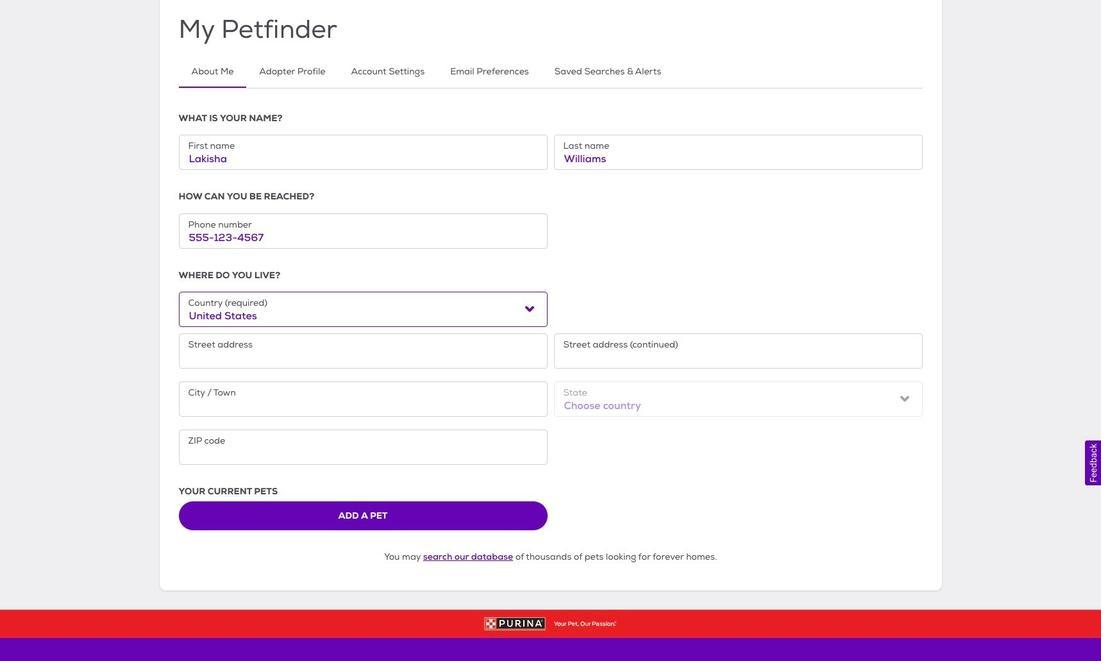 Task type: describe. For each thing, give the bounding box(es) containing it.
purina your pet, our passion image
[[0, 618, 1102, 631]]



Task type: locate. For each thing, give the bounding box(es) containing it.
footer
[[0, 610, 1102, 662]]

None text field
[[179, 334, 548, 369]]

None text field
[[179, 135, 548, 170], [554, 135, 923, 170], [179, 213, 548, 249], [554, 334, 923, 369], [179, 382, 548, 417], [179, 430, 548, 465], [179, 135, 548, 170], [554, 135, 923, 170], [179, 213, 548, 249], [554, 334, 923, 369], [179, 382, 548, 417], [179, 430, 548, 465]]



Task type: vqa. For each thing, say whether or not it's contained in the screenshot.
Privacy alert dialog
no



